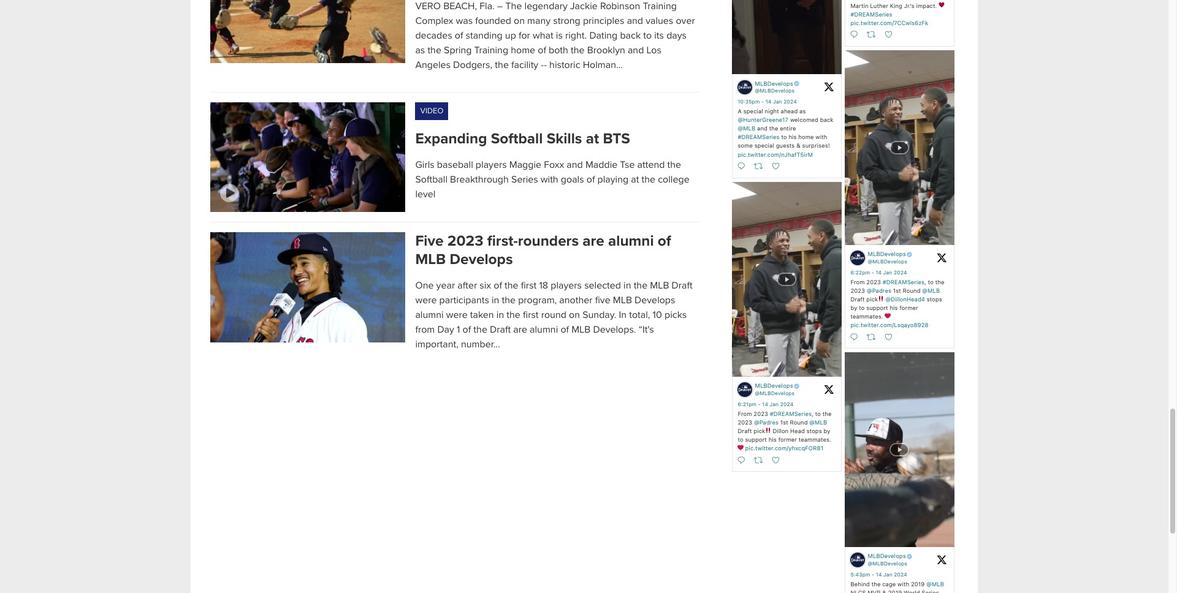 Task type: vqa. For each thing, say whether or not it's contained in the screenshot.
managers.
no



Task type: describe. For each thing, give the bounding box(es) containing it.
the up number...
[[474, 324, 487, 336]]

develops inside the five 2023 first-rounders are alumni of mlb develops
[[450, 250, 513, 268]]

principles
[[583, 15, 625, 27]]

many
[[527, 15, 551, 27]]

angeles
[[415, 59, 451, 71]]

are inside one year after six of the first 18 players selected in the mlb draft were participants in the program, another five mlb develops alumni were taken in the first round on sunday. in total, 10 picks from day 1 of the draft are alumni of mlb develops. "it's important, number...
[[513, 324, 527, 336]]

attend
[[637, 159, 665, 171]]

spring
[[444, 44, 472, 56]]

1
[[457, 324, 460, 336]]

are inside the five 2023 first-rounders are alumni of mlb develops
[[583, 233, 604, 250]]

with
[[541, 174, 558, 186]]

the
[[506, 0, 522, 12]]

fla.
[[480, 0, 495, 12]]

college
[[658, 174, 690, 186]]

from
[[415, 324, 435, 336]]

maggie
[[509, 159, 541, 171]]

the left facility
[[495, 59, 509, 71]]

the down program,
[[507, 309, 521, 321]]

five
[[595, 294, 611, 306]]

five 2023 first-rounders are alumni of mlb develops
[[415, 233, 671, 268]]

2 vertical spatial in
[[497, 309, 504, 321]]

right.
[[565, 29, 587, 42]]

back
[[620, 29, 641, 42]]

participants
[[439, 294, 489, 306]]

1 vertical spatial were
[[446, 309, 468, 321]]

0 vertical spatial training
[[643, 0, 677, 12]]

dodgers,
[[453, 59, 493, 71]]

legendary
[[525, 0, 568, 12]]

of inside the five 2023 first-rounders are alumni of mlb develops
[[658, 233, 671, 250]]

its
[[654, 29, 664, 42]]

develops inside one year after six of the first 18 players selected in the mlb draft were participants in the program, another five mlb develops alumni were taken in the first round on sunday. in total, 10 picks from day 1 of the draft are alumni of mlb develops. "it's important, number...
[[635, 294, 675, 306]]

los
[[647, 44, 662, 56]]

one
[[415, 279, 434, 292]]

dating
[[589, 29, 618, 42]]

the right as
[[428, 44, 441, 56]]

1 horizontal spatial softball
[[491, 130, 543, 148]]

mlb down sunday.
[[572, 324, 591, 336]]

expanding softball skills at bts
[[415, 130, 630, 148]]

bts
[[603, 130, 630, 148]]

home
[[511, 44, 535, 56]]

"it's
[[639, 324, 654, 336]]

skills
[[547, 130, 582, 148]]

complex
[[415, 15, 453, 27]]

to
[[643, 29, 652, 42]]

after
[[458, 279, 477, 292]]

five
[[415, 233, 444, 250]]

maddie
[[586, 159, 618, 171]]

0 horizontal spatial training
[[474, 44, 508, 56]]

over
[[676, 15, 695, 27]]

selected
[[584, 279, 621, 292]]

video
[[420, 106, 444, 116]]

both
[[549, 44, 568, 56]]

year
[[436, 279, 455, 292]]

facility
[[511, 59, 538, 71]]

vero beach, fla. – the legendary jackie robinson training complex was founded on many strong principles and values over decades of standing up for what is right. dating back to its days as the spring training home of both the brooklyn and los angeles dodgers, the facility -- historic holman...
[[415, 0, 695, 71]]

1 horizontal spatial alumni
[[530, 324, 558, 336]]

another
[[559, 294, 593, 306]]

in
[[619, 309, 627, 321]]

was
[[456, 15, 473, 27]]

what
[[533, 29, 554, 42]]

decades
[[415, 29, 452, 42]]

players inside girls baseball players maggie foxx and maddie tse attend the softball breakthrough series with goals of playing at the college level
[[476, 159, 507, 171]]

playing
[[598, 174, 629, 186]]

days
[[667, 29, 687, 42]]

0 horizontal spatial alumni
[[415, 309, 444, 321]]

jackie
[[570, 0, 598, 12]]

on inside one year after six of the first 18 players selected in the mlb draft were participants in the program, another five mlb develops alumni were taken in the first round on sunday. in total, 10 picks from day 1 of the draft are alumni of mlb develops. "it's important, number...
[[569, 309, 580, 321]]

1 horizontal spatial draft
[[672, 279, 693, 292]]

important,
[[415, 338, 459, 351]]

program,
[[518, 294, 557, 306]]



Task type: locate. For each thing, give the bounding box(es) containing it.
foxx
[[544, 159, 564, 171]]

players
[[476, 159, 507, 171], [551, 279, 582, 292]]

2023
[[447, 233, 483, 250]]

beach,
[[443, 0, 477, 12]]

historic
[[549, 59, 580, 71]]

0 vertical spatial in
[[624, 279, 631, 292]]

0 vertical spatial players
[[476, 159, 507, 171]]

are right rounders
[[583, 233, 604, 250]]

mlb inside the five 2023 first-rounders are alumni of mlb develops
[[415, 250, 446, 268]]

draft up 'picks'
[[672, 279, 693, 292]]

0 vertical spatial at
[[586, 130, 599, 148]]

sunday.
[[583, 309, 616, 321]]

1 vertical spatial draft
[[490, 324, 511, 336]]

were down one
[[415, 294, 437, 306]]

1 vertical spatial softball
[[415, 174, 448, 186]]

in right taken
[[497, 309, 504, 321]]

1 horizontal spatial are
[[583, 233, 604, 250]]

on up for
[[514, 15, 525, 27]]

1 vertical spatial training
[[474, 44, 508, 56]]

players inside one year after six of the first 18 players selected in the mlb draft were participants in the program, another five mlb develops alumni were taken in the first round on sunday. in total, 10 picks from day 1 of the draft are alumni of mlb develops. "it's important, number...
[[551, 279, 582, 292]]

-
[[541, 59, 544, 71], [544, 59, 547, 71]]

2 vertical spatial alumni
[[530, 324, 558, 336]]

10
[[653, 309, 662, 321]]

0 vertical spatial develops
[[450, 250, 513, 268]]

1 horizontal spatial were
[[446, 309, 468, 321]]

expanding
[[415, 130, 487, 148]]

and down back
[[628, 44, 644, 56]]

1 vertical spatial are
[[513, 324, 527, 336]]

total,
[[629, 309, 650, 321]]

mlb up "10"
[[650, 279, 669, 292]]

level
[[415, 188, 436, 201]]

alumni up from
[[415, 309, 444, 321]]

develops.
[[593, 324, 636, 336]]

five 2023 first-rounders are alumni of mlb develops link
[[415, 233, 699, 268]]

0 vertical spatial alumni
[[608, 233, 654, 250]]

holman...
[[583, 59, 623, 71]]

0 vertical spatial softball
[[491, 130, 543, 148]]

softball
[[491, 130, 543, 148], [415, 174, 448, 186]]

mlb up in
[[613, 294, 632, 306]]

0 horizontal spatial at
[[586, 130, 599, 148]]

rounders
[[518, 233, 579, 250]]

round
[[541, 309, 567, 321]]

for
[[519, 29, 530, 42]]

the
[[428, 44, 441, 56], [571, 44, 585, 56], [495, 59, 509, 71], [667, 159, 681, 171], [642, 174, 656, 186], [505, 279, 519, 292], [634, 279, 648, 292], [502, 294, 516, 306], [507, 309, 521, 321], [474, 324, 487, 336]]

- right facility
[[541, 59, 544, 71]]

0 vertical spatial first
[[521, 279, 537, 292]]

picks
[[665, 309, 687, 321]]

2 - from the left
[[544, 59, 547, 71]]

0 vertical spatial draft
[[672, 279, 693, 292]]

first down program,
[[523, 309, 539, 321]]

of inside girls baseball players maggie foxx and maddie tse attend the softball breakthrough series with goals of playing at the college level
[[587, 174, 595, 186]]

softball inside girls baseball players maggie foxx and maddie tse attend the softball breakthrough series with goals of playing at the college level
[[415, 174, 448, 186]]

0 horizontal spatial are
[[513, 324, 527, 336]]

1 vertical spatial first
[[523, 309, 539, 321]]

at
[[586, 130, 599, 148], [631, 174, 639, 186]]

mlb down five
[[415, 250, 446, 268]]

goals
[[561, 174, 584, 186]]

0 horizontal spatial players
[[476, 159, 507, 171]]

training up values
[[643, 0, 677, 12]]

develops down 2023
[[450, 250, 513, 268]]

softball up maggie
[[491, 130, 543, 148]]

1 vertical spatial develops
[[635, 294, 675, 306]]

1 vertical spatial alumni
[[415, 309, 444, 321]]

2 vertical spatial and
[[567, 159, 583, 171]]

0 horizontal spatial on
[[514, 15, 525, 27]]

alumni
[[608, 233, 654, 250], [415, 309, 444, 321], [530, 324, 558, 336]]

are
[[583, 233, 604, 250], [513, 324, 527, 336]]

players up breakthrough
[[476, 159, 507, 171]]

robinson
[[600, 0, 640, 12]]

in right selected
[[624, 279, 631, 292]]

one year after six of the first 18 players selected in the mlb draft were participants in the program, another five mlb develops alumni were taken in the first round on sunday. in total, 10 picks from day 1 of the draft are alumni of mlb develops. "it's important, number...
[[415, 279, 693, 351]]

and up back
[[627, 15, 643, 27]]

at down tse
[[631, 174, 639, 186]]

1 vertical spatial on
[[569, 309, 580, 321]]

and up goals
[[567, 159, 583, 171]]

as
[[415, 44, 425, 56]]

the down attend
[[642, 174, 656, 186]]

the left program,
[[502, 294, 516, 306]]

0 horizontal spatial develops
[[450, 250, 513, 268]]

founded
[[475, 15, 511, 27]]

standing
[[466, 29, 503, 42]]

are down program,
[[513, 324, 527, 336]]

1 horizontal spatial develops
[[635, 294, 675, 306]]

0 vertical spatial were
[[415, 294, 437, 306]]

alumni down round
[[530, 324, 558, 336]]

in
[[624, 279, 631, 292], [492, 294, 499, 306], [497, 309, 504, 321]]

0 vertical spatial and
[[627, 15, 643, 27]]

1 horizontal spatial training
[[643, 0, 677, 12]]

alumni inside the five 2023 first-rounders are alumni of mlb develops
[[608, 233, 654, 250]]

the down the right.
[[571, 44, 585, 56]]

develops
[[450, 250, 513, 268], [635, 294, 675, 306]]

were up 1
[[446, 309, 468, 321]]

1 horizontal spatial players
[[551, 279, 582, 292]]

draft
[[672, 279, 693, 292], [490, 324, 511, 336]]

day
[[437, 324, 454, 336]]

training down standing
[[474, 44, 508, 56]]

1 vertical spatial players
[[551, 279, 582, 292]]

baseball
[[437, 159, 473, 171]]

on
[[514, 15, 525, 27], [569, 309, 580, 321]]

girls
[[415, 159, 435, 171]]

0 vertical spatial are
[[583, 233, 604, 250]]

vero
[[415, 0, 441, 12]]

first
[[521, 279, 537, 292], [523, 309, 539, 321]]

at inside girls baseball players maggie foxx and maddie tse attend the softball breakthrough series with goals of playing at the college level
[[631, 174, 639, 186]]

were
[[415, 294, 437, 306], [446, 309, 468, 321]]

the right six
[[505, 279, 519, 292]]

1 vertical spatial at
[[631, 174, 639, 186]]

–
[[497, 0, 503, 12]]

up
[[505, 29, 516, 42]]

tse
[[620, 159, 635, 171]]

in up taken
[[492, 294, 499, 306]]

is
[[556, 29, 563, 42]]

expanding softball skills at bts link
[[415, 130, 699, 148]]

at left bts
[[586, 130, 599, 148]]

strong
[[553, 15, 581, 27]]

of
[[455, 29, 463, 42], [538, 44, 546, 56], [587, 174, 595, 186], [658, 233, 671, 250], [494, 279, 502, 292], [463, 324, 471, 336], [561, 324, 569, 336]]

first left 18
[[521, 279, 537, 292]]

taken
[[470, 309, 494, 321]]

on down another
[[569, 309, 580, 321]]

1 horizontal spatial on
[[569, 309, 580, 321]]

1 - from the left
[[541, 59, 544, 71]]

draft down taken
[[490, 324, 511, 336]]

1 vertical spatial and
[[628, 44, 644, 56]]

girls baseball players maggie foxx and maddie tse attend the softball breakthrough series with goals of playing at the college level
[[415, 159, 690, 201]]

0 horizontal spatial were
[[415, 294, 437, 306]]

- left historic
[[544, 59, 547, 71]]

training
[[643, 0, 677, 12], [474, 44, 508, 56]]

series
[[511, 174, 538, 186]]

softball up level
[[415, 174, 448, 186]]

1 horizontal spatial at
[[631, 174, 639, 186]]

0 horizontal spatial draft
[[490, 324, 511, 336]]

alumni up selected
[[608, 233, 654, 250]]

1 vertical spatial in
[[492, 294, 499, 306]]

0 horizontal spatial softball
[[415, 174, 448, 186]]

0 vertical spatial on
[[514, 15, 525, 27]]

on inside vero beach, fla. – the legendary jackie robinson training complex was founded on many strong principles and values over decades of standing up for what is right. dating back to its days as the spring training home of both the brooklyn and los angeles dodgers, the facility -- historic holman...
[[514, 15, 525, 27]]

six
[[480, 279, 491, 292]]

2 horizontal spatial alumni
[[608, 233, 654, 250]]

breakthrough
[[450, 174, 509, 186]]

and inside girls baseball players maggie foxx and maddie tse attend the softball breakthrough series with goals of playing at the college level
[[567, 159, 583, 171]]

18
[[539, 279, 548, 292]]

develops up "10"
[[635, 294, 675, 306]]

the up total,
[[634, 279, 648, 292]]

values
[[646, 15, 673, 27]]

first-
[[487, 233, 518, 250]]

number...
[[461, 338, 500, 351]]

brooklyn
[[587, 44, 625, 56]]

the up college
[[667, 159, 681, 171]]

players up another
[[551, 279, 582, 292]]

and
[[627, 15, 643, 27], [628, 44, 644, 56], [567, 159, 583, 171]]



